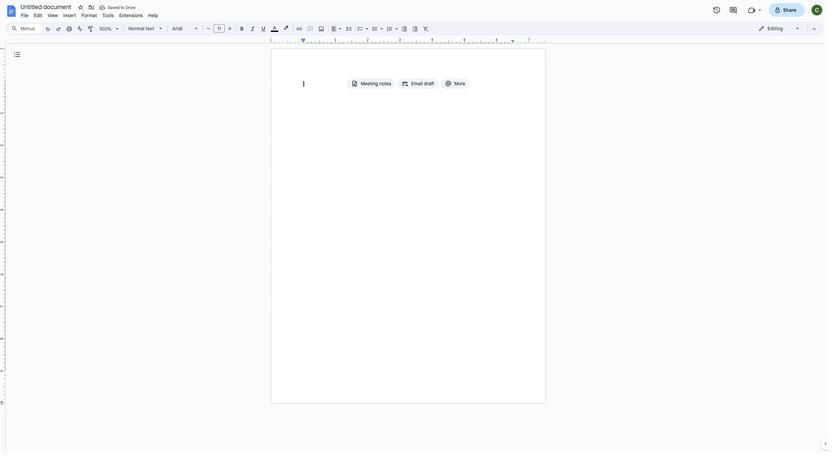 Task type: describe. For each thing, give the bounding box(es) containing it.
help menu item
[[146, 11, 161, 20]]

checklist menu image
[[364, 24, 369, 27]]

view
[[48, 12, 58, 18]]

styles list. normal text selected. option
[[128, 24, 155, 33]]

edit
[[34, 12, 42, 18]]

menu bar banner
[[0, 0, 830, 454]]

share
[[784, 7, 797, 13]]

format
[[81, 12, 97, 18]]

mode and view toolbar
[[754, 22, 820, 35]]

highlight color image
[[282, 24, 290, 32]]

text color image
[[271, 24, 278, 32]]

tools menu item
[[100, 11, 117, 20]]

main toolbar
[[42, 0, 431, 317]]

insert
[[63, 12, 76, 18]]

format menu item
[[79, 11, 100, 20]]

edit menu item
[[31, 11, 45, 20]]

saved to drive
[[108, 5, 136, 10]]

normal text
[[128, 26, 154, 32]]

editing
[[768, 26, 783, 32]]

Zoom field
[[97, 24, 122, 34]]

normal
[[128, 26, 144, 32]]

insert menu item
[[61, 11, 79, 20]]

file
[[21, 12, 28, 18]]

extensions menu item
[[117, 11, 146, 20]]

tools
[[102, 12, 114, 18]]

menu bar inside menu bar banner
[[18, 9, 161, 20]]



Task type: locate. For each thing, give the bounding box(es) containing it.
Zoom text field
[[98, 24, 114, 34]]

editing button
[[754, 24, 805, 34]]

to
[[121, 5, 125, 10]]

saved
[[108, 5, 120, 10]]

text
[[146, 26, 154, 32]]

line & paragraph spacing image
[[345, 24, 353, 33]]

Rename text field
[[18, 3, 75, 11]]

right margin image
[[511, 38, 545, 43]]

view menu item
[[45, 11, 61, 20]]

extensions
[[119, 12, 143, 18]]

left margin image
[[271, 38, 305, 43]]

font list. arial selected. option
[[173, 24, 191, 33]]

saved to drive button
[[98, 3, 137, 12]]

drive
[[126, 5, 136, 10]]

insert image image
[[318, 24, 325, 33]]

application containing share
[[0, 0, 830, 454]]

menu bar containing file
[[18, 9, 161, 20]]

share button
[[769, 3, 805, 17]]

application
[[0, 0, 830, 454]]

bottom margin image
[[0, 370, 5, 404]]

top margin image
[[0, 49, 5, 83]]

file menu item
[[18, 11, 31, 20]]

Star checkbox
[[76, 3, 85, 12]]

arial
[[173, 26, 183, 32]]

Font size text field
[[214, 25, 225, 33]]

help
[[148, 12, 158, 18]]

Font size field
[[214, 25, 228, 33]]

Menus field
[[8, 24, 42, 33]]

menu bar
[[18, 9, 161, 20]]

1
[[270, 37, 272, 42]]



Task type: vqa. For each thing, say whether or not it's contained in the screenshot.
Tools
yes



